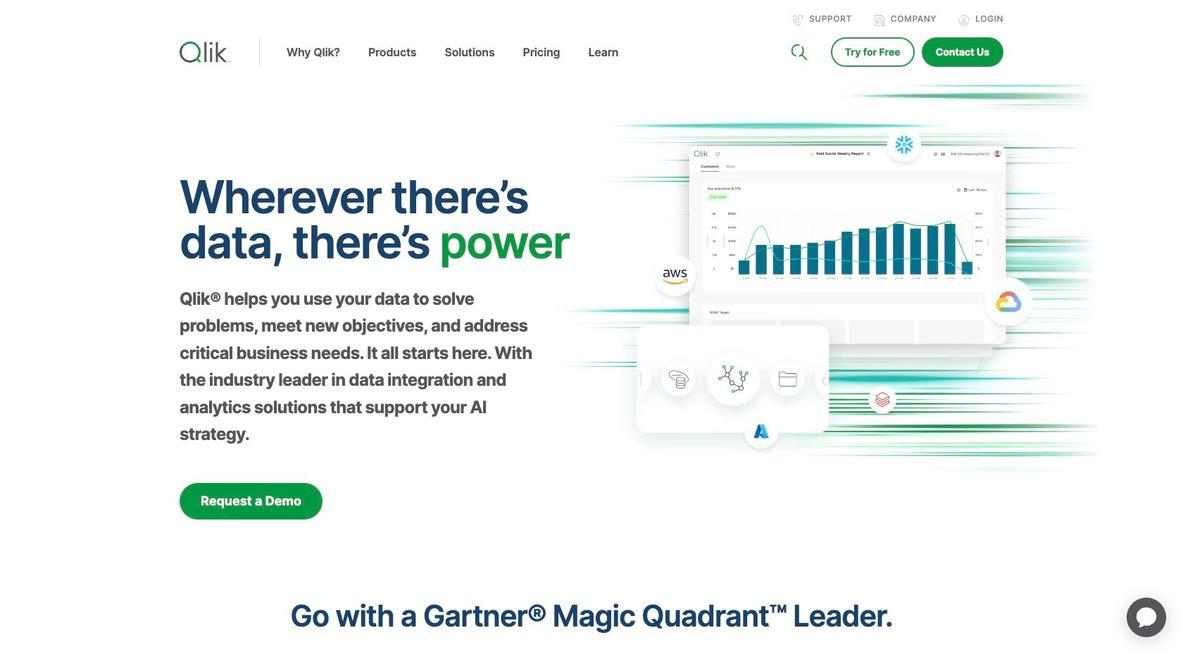 Task type: locate. For each thing, give the bounding box(es) containing it.
support image
[[793, 15, 804, 26]]

login image
[[959, 15, 971, 26]]

qlik image
[[180, 42, 230, 63]]

application
[[1111, 581, 1184, 655]]



Task type: vqa. For each thing, say whether or not it's contained in the screenshot.
Company image
yes



Task type: describe. For each thing, give the bounding box(es) containing it.
company image
[[874, 15, 886, 26]]



